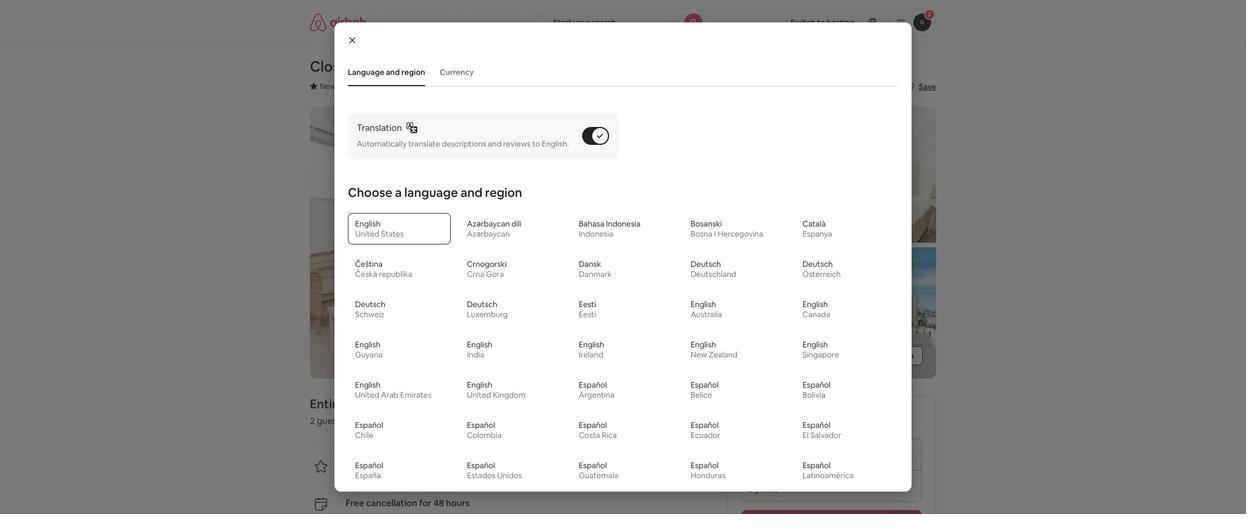 Task type: describe. For each thing, give the bounding box(es) containing it.
africa
[[472, 81, 494, 91]]

1 bedroom
[[351, 415, 395, 427]]

region inside language and region button
[[402, 67, 425, 77]]

south
[[449, 81, 470, 91]]

choose
[[348, 185, 392, 200]]

close to promenade- stylish studio apartment image 3 image
[[628, 247, 780, 379]]

language and region tab panel
[[343, 100, 903, 514]]

english for ireland
[[579, 340, 604, 350]]

costa
[[579, 430, 600, 440]]

english india
[[467, 340, 492, 360]]

english for australia
[[691, 299, 716, 309]]

bedroom
[[356, 415, 395, 427]]

english for united kingdom
[[467, 380, 492, 390]]

español estados unidos
[[467, 461, 522, 481]]

español honduras
[[691, 461, 726, 481]]

new inside english new zealand
[[691, 350, 707, 360]]

close to promenade- stylish studio apartment image 1 image
[[310, 106, 623, 379]]

estados
[[467, 471, 496, 481]]

2 eesti from the top
[[579, 309, 596, 320]]

english united arab emirates
[[355, 380, 432, 400]]

english for united states
[[355, 219, 381, 229]]

1
[[351, 415, 354, 427]]

experienced host manageair has 772 reviews for other places.
[[346, 460, 502, 484]]

dansk danmark
[[579, 259, 612, 279]]

search
[[592, 17, 616, 27]]

772
[[399, 474, 412, 484]]

indonesia right bahasa
[[606, 219, 641, 229]]

english australia
[[691, 299, 722, 320]]

hours
[[446, 498, 470, 509]]

english for india
[[467, 340, 492, 350]]

india
[[467, 350, 484, 360]]

colombia
[[467, 430, 502, 440]]

österreich
[[803, 269, 841, 279]]

hosted
[[408, 396, 449, 412]]

bosanski
[[691, 219, 722, 229]]

rental
[[346, 396, 380, 412]]

el
[[803, 430, 809, 440]]

deutsch for luxemburg
[[467, 299, 497, 309]]

and for automatically translate descriptions and reviews to english.
[[488, 139, 502, 149]]

currency button
[[434, 62, 479, 83]]

stylish
[[457, 57, 502, 76]]

english for canada
[[803, 299, 828, 309]]

close to promenade- stylish studio apartment image 2 image
[[628, 106, 780, 243]]

english for singapore
[[803, 340, 828, 350]]

deutsch luxemburg
[[467, 299, 508, 320]]

español argentina
[[579, 380, 615, 400]]

bosanski bosna i hercegovina
[[691, 219, 763, 239]]

español for costa
[[579, 420, 607, 430]]

2
[[310, 415, 315, 427]]

start
[[553, 17, 572, 27]]

español españa
[[355, 461, 383, 481]]

a
[[395, 185, 402, 200]]

show all photos
[[856, 351, 914, 361]]

0 horizontal spatial to
[[352, 57, 367, 76]]

automatically translate descriptions and reviews to english.
[[357, 139, 569, 149]]

español ecuador
[[691, 420, 721, 440]]

translation
[[357, 122, 402, 134]]

all
[[878, 351, 886, 361]]

česká
[[355, 269, 377, 279]]

start your search
[[553, 17, 616, 27]]

english singapore
[[803, 340, 839, 360]]

hercegovina
[[718, 229, 763, 239]]

ecuador
[[691, 430, 721, 440]]

show all photos button
[[834, 347, 923, 366]]

automatically
[[357, 139, 407, 149]]

rica
[[602, 430, 617, 440]]

català espanya
[[803, 219, 832, 239]]

luxemburg
[[467, 309, 508, 320]]

español costa rica
[[579, 420, 617, 440]]

english for guyana
[[355, 340, 381, 350]]

singapore
[[803, 350, 839, 360]]

guests
[[317, 415, 345, 427]]

guatemala
[[579, 471, 619, 481]]

zealand
[[709, 350, 738, 360]]

reviews inside the experienced host manageair has 772 reviews for other places.
[[414, 474, 441, 484]]

profile element
[[721, 0, 937, 45]]

english for new zealand
[[691, 340, 716, 350]]

español for colombia
[[467, 420, 495, 430]]

salvador
[[811, 430, 842, 440]]

english.
[[542, 139, 569, 149]]

language and region
[[348, 67, 425, 77]]

español for argentina
[[579, 380, 607, 390]]

chile
[[355, 430, 373, 440]]

bosna
[[691, 229, 713, 239]]

english new zealand
[[691, 340, 738, 360]]

crna
[[467, 269, 484, 279]]

western
[[392, 81, 424, 91]]

for inside the experienced host manageair has 772 reviews for other places.
[[443, 474, 454, 484]]

united for english united kingdom
[[467, 390, 491, 400]]

español for estados
[[467, 461, 495, 471]]

español for ecuador
[[691, 420, 719, 430]]

town,
[[369, 81, 391, 91]]

entire rental unit hosted by manageair
[[310, 396, 529, 412]]

honduras
[[691, 471, 726, 481]]



Task type: locate. For each thing, give the bounding box(es) containing it.
cape,
[[425, 81, 447, 91]]

united left arab
[[355, 390, 379, 400]]

español up manageair on the bottom left of page
[[355, 461, 383, 471]]

bolivia
[[803, 390, 826, 400]]

share
[[874, 82, 895, 92]]

español down 'ireland'
[[579, 380, 607, 390]]

deutsch down 'bosna'
[[691, 259, 721, 269]]

unidos
[[497, 471, 522, 481]]

azərbaycan
[[467, 219, 510, 229], [467, 229, 510, 239]]

español inside español latinoamérica
[[803, 461, 831, 471]]

save button
[[901, 77, 941, 96]]

translate
[[408, 139, 440, 149]]

español guatemala
[[579, 461, 619, 481]]

español inside español el salvador
[[803, 420, 831, 430]]

2 azərbaycan from the top
[[467, 229, 510, 239]]

1 vertical spatial region
[[485, 185, 522, 200]]

español down singapore
[[803, 380, 831, 390]]

english down deutschland
[[691, 299, 716, 309]]

español down argentina
[[579, 420, 607, 430]]

1 horizontal spatial reviews
[[503, 139, 531, 149]]

tab list containing language and region
[[342, 58, 898, 86]]

azərbaycan dili azərbaycan
[[467, 219, 522, 239]]

and inside language and region button
[[386, 67, 400, 77]]

español down by manageair
[[467, 420, 495, 430]]

deutsch schweiz
[[355, 299, 386, 320]]

for
[[443, 474, 454, 484], [419, 498, 432, 509]]

choose a language and region
[[348, 185, 522, 200]]

reviews inside language and region tab panel
[[503, 139, 531, 149]]

united for english united states
[[355, 229, 379, 239]]

eesti
[[579, 299, 596, 309], [579, 309, 596, 320]]

español down salvador on the bottom right
[[803, 461, 831, 471]]

deutsch deutschland
[[691, 259, 737, 279]]

english inside english singapore
[[803, 340, 828, 350]]

cancellation
[[366, 498, 417, 509]]

deutschland
[[691, 269, 737, 279]]

0 horizontal spatial for
[[419, 498, 432, 509]]

eesti up "english ireland"
[[579, 309, 596, 320]]

region up western
[[402, 67, 425, 77]]

belice
[[691, 390, 712, 400]]

0 horizontal spatial reviews
[[414, 474, 441, 484]]

english up rental
[[355, 380, 381, 390]]

reviews right 772
[[414, 474, 441, 484]]

1 azərbaycan from the top
[[467, 219, 510, 229]]

0 vertical spatial new
[[320, 81, 336, 91]]

deutsch down crna
[[467, 299, 497, 309]]

0 horizontal spatial region
[[402, 67, 425, 77]]

close to promenade- stylish studio apartment
[[310, 57, 626, 76]]

1 vertical spatial to
[[532, 139, 540, 149]]

0 horizontal spatial new
[[320, 81, 336, 91]]

español down costa
[[579, 461, 607, 471]]

español right "1"
[[355, 420, 383, 430]]

region inside language and region tab panel
[[485, 185, 522, 200]]

language
[[348, 67, 384, 77]]

argentina
[[579, 390, 615, 400]]

united for english united arab emirates
[[355, 390, 379, 400]]

deutsch down česká
[[355, 299, 386, 309]]

español inside español guatemala
[[579, 461, 607, 471]]

crnogorski crna gora
[[467, 259, 507, 279]]

español for españa
[[355, 461, 383, 471]]

english down the "australia"
[[691, 340, 716, 350]]

reviews left english.
[[503, 139, 531, 149]]

english guyana
[[355, 340, 383, 360]]

new left zealand
[[691, 350, 707, 360]]

bahasa
[[579, 219, 605, 229]]

apartment
[[552, 57, 626, 76]]

united inside english united arab emirates
[[355, 390, 379, 400]]

gora
[[486, 269, 504, 279]]

kingdom
[[493, 390, 526, 400]]

canada
[[803, 309, 831, 320]]

indonesia
[[606, 219, 641, 229], [579, 229, 614, 239]]

español down ecuador at the bottom of the page
[[691, 461, 719, 471]]

2 horizontal spatial and
[[488, 139, 502, 149]]

english united states
[[355, 219, 404, 239]]

español for honduras
[[691, 461, 719, 471]]

español inside español ecuador
[[691, 420, 719, 430]]

emirates
[[400, 390, 432, 400]]

danmark
[[579, 269, 612, 279]]

show
[[856, 351, 877, 361]]

català
[[803, 219, 826, 229]]

to
[[352, 57, 367, 76], [532, 139, 540, 149]]

deutsch for deutschland
[[691, 259, 721, 269]]

48
[[434, 498, 444, 509]]

1 vertical spatial for
[[419, 498, 432, 509]]

español inside the español estados unidos
[[467, 461, 495, 471]]

0 vertical spatial for
[[443, 474, 454, 484]]

čeština
[[355, 259, 383, 269]]

close to promenade- stylish studio apartment image 4 image
[[784, 106, 937, 243]]

and right descriptions
[[488, 139, 502, 149]]

english down schweiz
[[355, 340, 381, 350]]

english canada
[[803, 299, 831, 320]]

region up dili
[[485, 185, 522, 200]]

has
[[385, 474, 397, 484]]

english left states
[[355, 219, 381, 229]]

deutsch down espanya
[[803, 259, 833, 269]]

english
[[355, 219, 381, 229], [691, 299, 716, 309], [803, 299, 828, 309], [355, 340, 381, 350], [467, 340, 492, 350], [579, 340, 604, 350], [691, 340, 716, 350], [803, 340, 828, 350], [355, 380, 381, 390], [467, 380, 492, 390]]

by manageair
[[451, 396, 529, 412]]

republika
[[379, 269, 412, 279]]

0 vertical spatial to
[[352, 57, 367, 76]]

for left 'other'
[[443, 474, 454, 484]]

other
[[455, 474, 475, 484]]

close
[[310, 57, 348, 76]]

español for el
[[803, 420, 831, 430]]

english inside english guyana
[[355, 340, 381, 350]]

english inside english united kingdom
[[467, 380, 492, 390]]

and up town,
[[386, 67, 400, 77]]

united
[[355, 229, 379, 239], [355, 390, 379, 400], [467, 390, 491, 400]]

cape
[[347, 81, 367, 91]]

Start your search search field
[[539, 9, 707, 36]]

crnogorski
[[467, 259, 507, 269]]

čeština česká republika
[[355, 259, 412, 279]]

english inside english new zealand
[[691, 340, 716, 350]]

1 vertical spatial new
[[691, 350, 707, 360]]

1 horizontal spatial for
[[443, 474, 454, 484]]

and
[[386, 67, 400, 77], [488, 139, 502, 149], [461, 185, 483, 200]]

indonesia up dansk
[[579, 229, 614, 239]]

1 horizontal spatial new
[[691, 350, 707, 360]]

1 vertical spatial and
[[488, 139, 502, 149]]

español for chile
[[355, 420, 383, 430]]

english down österreich
[[803, 299, 828, 309]]

languages dialog
[[335, 22, 912, 514]]

español for bolivia
[[803, 380, 831, 390]]

español
[[579, 380, 607, 390], [691, 380, 719, 390], [803, 380, 831, 390], [355, 420, 383, 430], [467, 420, 495, 430], [579, 420, 607, 430], [691, 420, 719, 430], [803, 420, 831, 430], [355, 461, 383, 471], [467, 461, 495, 471], [579, 461, 607, 471], [691, 461, 719, 471], [803, 461, 831, 471]]

1 eesti from the top
[[579, 299, 596, 309]]

español el salvador
[[803, 420, 842, 440]]

deutsch for schweiz
[[355, 299, 386, 309]]

deutsch inside deutsch luxemburg
[[467, 299, 497, 309]]

language and region button
[[342, 62, 431, 83]]

deutsch inside deutsch österreich
[[803, 259, 833, 269]]

choose a language and currency element
[[341, 58, 905, 514]]

españa
[[355, 471, 381, 481]]

united inside english united states
[[355, 229, 379, 239]]

español down belice
[[691, 420, 719, 430]]

english down canada
[[803, 340, 828, 350]]

english inside english canada
[[803, 299, 828, 309]]

united left states
[[355, 229, 379, 239]]

language
[[404, 185, 458, 200]]

english down "eesti eesti"
[[579, 340, 604, 350]]

eesti eesti
[[579, 299, 596, 320]]

places.
[[477, 474, 502, 484]]

español for guatemala
[[579, 461, 607, 471]]

español inside "español costa rica"
[[579, 420, 607, 430]]

unit
[[383, 396, 405, 412]]

australia
[[691, 309, 722, 320]]

1 horizontal spatial region
[[485, 185, 522, 200]]

eesti down the danmark on the left of page
[[579, 299, 596, 309]]

new down close
[[320, 81, 336, 91]]

0 vertical spatial and
[[386, 67, 400, 77]]

english up by manageair
[[467, 380, 492, 390]]

2 vertical spatial and
[[461, 185, 483, 200]]

español chile
[[355, 420, 383, 440]]

free
[[346, 498, 364, 509]]

to left english.
[[532, 139, 540, 149]]

1 horizontal spatial and
[[461, 185, 483, 200]]

english united kingdom
[[467, 380, 526, 400]]

english for united arab emirates
[[355, 380, 381, 390]]

region
[[402, 67, 425, 77], [485, 185, 522, 200]]

english ireland
[[579, 340, 604, 360]]

español colombia
[[467, 420, 502, 440]]

deutsch inside deutsch deutschland
[[691, 259, 721, 269]]

new
[[320, 81, 336, 91], [691, 350, 707, 360]]

and right 'language'
[[461, 185, 483, 200]]

and for choose a language and region
[[461, 185, 483, 200]]

english inside english australia
[[691, 299, 716, 309]]

español inside 'español honduras'
[[691, 461, 719, 471]]

0 vertical spatial region
[[402, 67, 425, 77]]

español inside español colombia
[[467, 420, 495, 430]]

english down 'luxemburg'
[[467, 340, 492, 350]]

1 horizontal spatial to
[[532, 139, 540, 149]]

español for latinoamérica
[[803, 461, 831, 471]]

free cancellation for 48 hours
[[346, 498, 470, 509]]

reviews
[[503, 139, 531, 149], [414, 474, 441, 484]]

experienced
[[346, 460, 399, 471]]

cape town, western cape, south africa button
[[347, 79, 494, 93]]

united left kingdom
[[467, 390, 491, 400]]

español down zealand
[[691, 380, 719, 390]]

to up the cape
[[352, 57, 367, 76]]

schweiz
[[355, 309, 385, 320]]

español down bolivia
[[803, 420, 831, 430]]

tab list
[[342, 58, 898, 86]]

united inside english united kingdom
[[467, 390, 491, 400]]

español up the places.
[[467, 461, 495, 471]]

español for belice
[[691, 380, 719, 390]]

english inside english united arab emirates
[[355, 380, 381, 390]]

your
[[573, 17, 590, 27]]

ireland
[[579, 350, 603, 360]]

tab list inside choose a language and currency element
[[342, 58, 898, 86]]

1 vertical spatial reviews
[[414, 474, 441, 484]]

dansk
[[579, 259, 601, 269]]

deutsch österreich
[[803, 259, 841, 279]]

2 guests
[[310, 415, 345, 427]]

to inside language and region tab panel
[[532, 139, 540, 149]]

0 vertical spatial reviews
[[503, 139, 531, 149]]

deutsch for österreich
[[803, 259, 833, 269]]

start your search button
[[539, 9, 707, 36]]

english inside english united states
[[355, 219, 381, 229]]

for left '48'
[[419, 498, 432, 509]]

photos
[[888, 351, 914, 361]]

descriptions
[[442, 139, 486, 149]]

español inside español argentina
[[579, 380, 607, 390]]

0 horizontal spatial and
[[386, 67, 400, 77]]

entire
[[310, 396, 344, 412]]

close to promenade- stylish studio apartment image 5 image
[[784, 247, 937, 379]]



Task type: vqa. For each thing, say whether or not it's contained in the screenshot.
request
no



